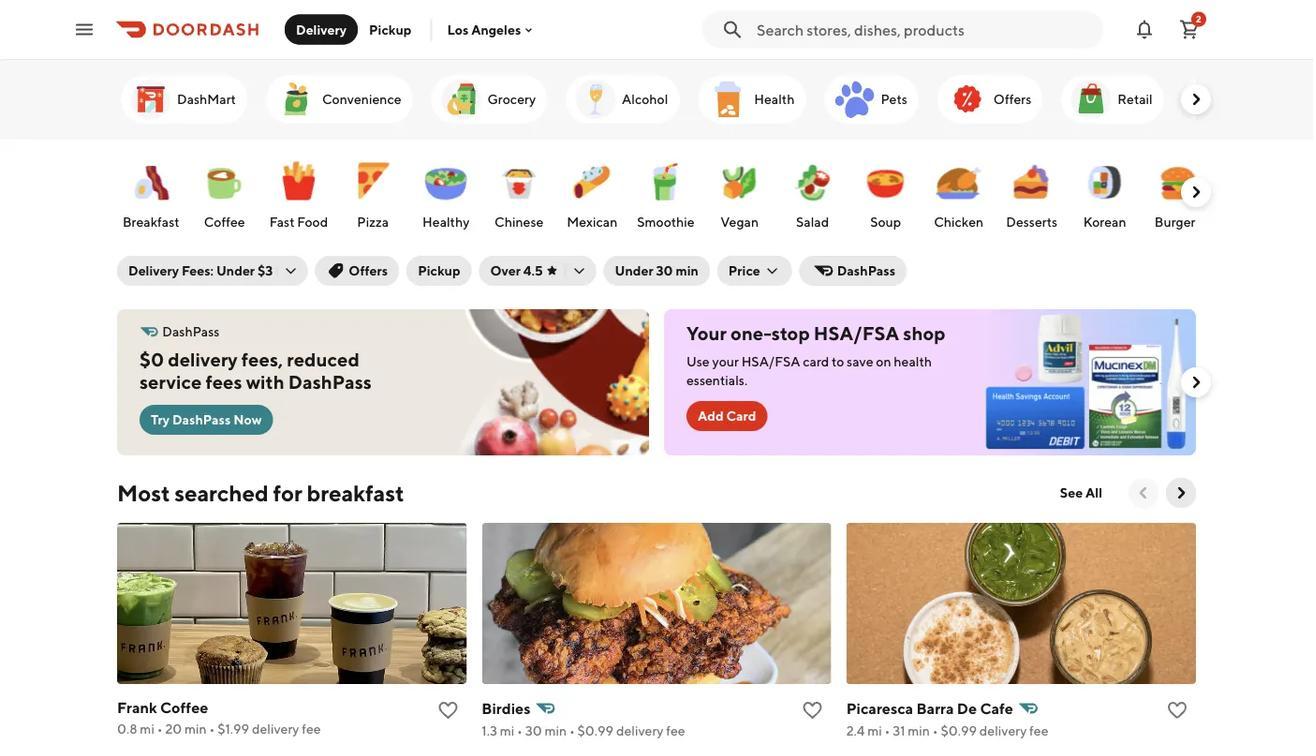 Task type: vqa. For each thing, say whether or not it's contained in the screenshot.
the your
yes



Task type: locate. For each thing, give the bounding box(es) containing it.
under down smoothie
[[615, 263, 654, 278]]

1 horizontal spatial mi
[[500, 723, 515, 738]]

0 horizontal spatial delivery
[[128, 263, 179, 278]]

hsa/fsa up save
[[814, 322, 900, 344]]

0 vertical spatial delivery
[[296, 22, 347, 37]]

next button of carousel image right 'retail'
[[1187, 90, 1206, 109]]

price button
[[718, 256, 793, 286]]

delivery for delivery fees: under $3
[[128, 263, 179, 278]]

with
[[246, 371, 285, 393]]

pickup button down the healthy
[[407, 256, 472, 286]]

dashpass down soup
[[838, 263, 896, 278]]

coffee
[[204, 214, 245, 230], [160, 699, 208, 716]]

to
[[832, 354, 845, 369]]

service
[[140, 371, 202, 393]]

barra
[[917, 700, 955, 717]]

health
[[755, 91, 795, 107]]

fee for birdies
[[667, 723, 686, 738]]

under left $3
[[216, 263, 255, 278]]

1 horizontal spatial offers
[[994, 91, 1032, 107]]

pickup button
[[358, 15, 423, 45], [407, 256, 472, 286]]

over
[[491, 263, 521, 278]]

next button of carousel image right the previous button of carousel image
[[1172, 484, 1191, 502]]

over 4.5 button
[[479, 256, 597, 286]]

delivery button
[[285, 15, 358, 45]]

0 horizontal spatial 30
[[526, 723, 542, 738]]

0 vertical spatial hsa/fsa
[[814, 322, 900, 344]]

your
[[713, 354, 739, 369]]

$0 delivery fees, reduced service fees with dashpass
[[140, 349, 372, 393]]

$0.99 for birdies
[[578, 723, 614, 738]]

31
[[893, 723, 906, 738]]

offers down pizza
[[349, 263, 388, 278]]

dashpass right try
[[172, 412, 231, 427]]

0 horizontal spatial offers
[[349, 263, 388, 278]]

1 items, open order cart image
[[1179, 18, 1201, 41]]

Store search: begin typing to search for stores available on DoorDash text field
[[757, 19, 1093, 40]]

see all link
[[1049, 478, 1114, 508]]

0 vertical spatial next button of carousel image
[[1187, 90, 1206, 109]]

coffee up 20
[[160, 699, 208, 716]]

delivery up 'convenience' link
[[296, 22, 347, 37]]

offers image
[[945, 77, 990, 122]]

delivery inside frank coffee 0.8 mi • 20 min • $1.99 delivery fee
[[252, 721, 299, 737]]

retail
[[1118, 91, 1153, 107]]

3 click to add this store to your saved list image from the left
[[1167, 699, 1189, 722]]

1 horizontal spatial delivery
[[296, 22, 347, 37]]

2 horizontal spatial mi
[[868, 723, 883, 738]]

searched
[[174, 479, 269, 506]]

1 $0.99 from the left
[[578, 723, 614, 738]]

offers right offers "icon"
[[994, 91, 1032, 107]]

smoothie
[[637, 214, 695, 230]]

1 horizontal spatial $0.99
[[941, 723, 977, 738]]

2.4 mi • 31 min • $0.99 delivery fee
[[847, 723, 1049, 738]]

1 vertical spatial pickup
[[418, 263, 461, 278]]

1 under from the left
[[216, 263, 255, 278]]

mi for picaresca barra de cafe
[[868, 723, 883, 738]]

picaresca barra de cafe
[[847, 700, 1014, 717]]

dashpass inside "button"
[[838, 263, 896, 278]]

pickup button left los
[[358, 15, 423, 45]]

min right 20
[[185, 721, 207, 737]]

1 vertical spatial next button of carousel image
[[1187, 373, 1206, 392]]

1.3 mi • 30 min • $0.99 delivery fee
[[482, 723, 686, 738]]

2 click to add this store to your saved list image from the left
[[802, 699, 824, 722]]

1 next button of carousel image from the top
[[1187, 183, 1206, 201]]

• down birdies
[[517, 723, 523, 738]]

under
[[216, 263, 255, 278], [615, 263, 654, 278]]

min down smoothie
[[676, 263, 699, 278]]

most searched for breakfast
[[117, 479, 404, 506]]

1 horizontal spatial under
[[615, 263, 654, 278]]

2 horizontal spatial click to add this store to your saved list image
[[1167, 699, 1189, 722]]

offers
[[994, 91, 1032, 107], [349, 263, 388, 278]]

min
[[676, 263, 699, 278], [185, 721, 207, 737], [545, 723, 567, 738], [908, 723, 931, 738]]

picaresca
[[847, 700, 914, 717]]

hsa/fsa
[[814, 322, 900, 344], [742, 354, 801, 369]]

0 horizontal spatial mi
[[140, 721, 155, 737]]

• left $1.99
[[209, 721, 215, 737]]

0 horizontal spatial fee
[[302, 721, 321, 737]]

0 horizontal spatial pickup
[[369, 22, 412, 37]]

most
[[117, 479, 170, 506]]

fee for picaresca barra de cafe
[[1030, 723, 1049, 738]]

0 vertical spatial pickup
[[369, 22, 412, 37]]

•
[[157, 721, 163, 737], [209, 721, 215, 737], [517, 723, 523, 738], [570, 723, 575, 738], [885, 723, 891, 738], [933, 723, 939, 738]]

use
[[687, 354, 710, 369]]

2 horizontal spatial fee
[[1030, 723, 1049, 738]]

most searched for breakfast link
[[117, 478, 404, 508]]

dashpass inside button
[[172, 412, 231, 427]]

add
[[698, 408, 724, 424]]

card
[[803, 354, 830, 369]]

mi
[[140, 721, 155, 737], [500, 723, 515, 738], [868, 723, 883, 738]]

fast food
[[270, 214, 328, 230]]

1 horizontal spatial fee
[[667, 723, 686, 738]]

0 vertical spatial next button of carousel image
[[1187, 183, 1206, 201]]

1 horizontal spatial hsa/fsa
[[814, 322, 900, 344]]

1 vertical spatial coffee
[[160, 699, 208, 716]]

1 vertical spatial delivery
[[128, 263, 179, 278]]

2 button
[[1171, 11, 1209, 48]]

• left "31"
[[885, 723, 891, 738]]

0 vertical spatial offers
[[994, 91, 1032, 107]]

next button of carousel image
[[1187, 90, 1206, 109], [1172, 484, 1191, 502]]

save
[[847, 354, 874, 369]]

delivery
[[296, 22, 347, 37], [128, 263, 179, 278]]

essentials.
[[687, 373, 748, 388]]

0 horizontal spatial $0.99
[[578, 723, 614, 738]]

0 horizontal spatial under
[[216, 263, 255, 278]]

1 vertical spatial offers
[[349, 263, 388, 278]]

coffee up the delivery fees: under $3
[[204, 214, 245, 230]]

previous button of carousel image
[[1135, 484, 1154, 502]]

2 under from the left
[[615, 263, 654, 278]]

mi right 1.3
[[500, 723, 515, 738]]

birdies
[[482, 700, 531, 717]]

dashmart link
[[121, 75, 247, 124]]

mi right 2.4
[[868, 723, 883, 738]]

fee
[[302, 721, 321, 737], [667, 723, 686, 738], [1030, 723, 1049, 738]]

under 30 min
[[615, 263, 699, 278]]

pizza
[[357, 214, 389, 230]]

delivery fees: under $3
[[128, 263, 273, 278]]

next button of carousel image
[[1187, 183, 1206, 201], [1187, 373, 1206, 392]]

click to add this store to your saved list image for birdies
[[802, 699, 824, 722]]

burgers
[[1155, 214, 1202, 230]]

see
[[1061, 485, 1084, 500]]

los angeles button
[[447, 22, 536, 37]]

dashpass
[[838, 263, 896, 278], [162, 324, 220, 339], [288, 371, 372, 393], [172, 412, 231, 427]]

30 down birdies
[[526, 723, 542, 738]]

min right 1.3
[[545, 723, 567, 738]]

hsa/fsa down one-
[[742, 354, 801, 369]]

click to add this store to your saved list image for picaresca barra de cafe
[[1167, 699, 1189, 722]]

click to add this store to your saved list image
[[437, 699, 460, 722], [802, 699, 824, 722], [1167, 699, 1189, 722]]

30
[[657, 263, 673, 278], [526, 723, 542, 738]]

mi inside frank coffee 0.8 mi • 20 min • $1.99 delivery fee
[[140, 721, 155, 737]]

delivery
[[168, 349, 238, 371], [252, 721, 299, 737], [617, 723, 664, 738], [980, 723, 1027, 738]]

alcohol link
[[566, 75, 680, 124]]

2 $0.99 from the left
[[941, 723, 977, 738]]

pickup down the healthy
[[418, 263, 461, 278]]

30 down smoothie
[[657, 263, 673, 278]]

$0
[[140, 349, 164, 371]]

0 vertical spatial 30
[[657, 263, 673, 278]]

1 horizontal spatial click to add this store to your saved list image
[[802, 699, 824, 722]]

pickup left los
[[369, 22, 412, 37]]

min inside button
[[676, 263, 699, 278]]

1 vertical spatial hsa/fsa
[[742, 354, 801, 369]]

delivery inside delivery button
[[296, 22, 347, 37]]

dashmart
[[177, 91, 236, 107]]

add card
[[698, 408, 757, 424]]

health image
[[706, 77, 751, 122]]

0 horizontal spatial click to add this store to your saved list image
[[437, 699, 460, 722]]

convenience image
[[274, 77, 319, 122]]

dashpass inside the '$0 delivery fees, reduced service fees with dashpass'
[[288, 371, 372, 393]]

20
[[165, 721, 182, 737]]

mi right 0.8
[[140, 721, 155, 737]]

on
[[877, 354, 892, 369]]

delivery left fees:
[[128, 263, 179, 278]]

delivery inside the '$0 delivery fees, reduced service fees with dashpass'
[[168, 349, 238, 371]]

dashpass down reduced
[[288, 371, 372, 393]]

30 inside button
[[657, 263, 673, 278]]

1 horizontal spatial 30
[[657, 263, 673, 278]]

min inside frank coffee 0.8 mi • 20 min • $1.99 delivery fee
[[185, 721, 207, 737]]

all
[[1086, 485, 1103, 500]]

1 horizontal spatial pickup
[[418, 263, 461, 278]]



Task type: describe. For each thing, give the bounding box(es) containing it.
1.3
[[482, 723, 498, 738]]

health
[[894, 354, 933, 369]]

grocery image
[[439, 77, 484, 122]]

los
[[447, 22, 469, 37]]

frank
[[117, 699, 157, 716]]

0 vertical spatial pickup button
[[358, 15, 423, 45]]

open menu image
[[73, 18, 96, 41]]

fees
[[206, 371, 242, 393]]

now
[[233, 412, 262, 427]]

• left 20
[[157, 721, 163, 737]]

convenience link
[[266, 75, 413, 124]]

1 vertical spatial 30
[[526, 723, 542, 738]]

coffee inside frank coffee 0.8 mi • 20 min • $1.99 delivery fee
[[160, 699, 208, 716]]

reduced
[[287, 349, 360, 371]]

$3
[[258, 263, 273, 278]]

healthy
[[423, 214, 470, 230]]

see all
[[1061, 485, 1103, 500]]

vegan
[[721, 214, 759, 230]]

stop
[[772, 322, 810, 344]]

grocery link
[[432, 75, 547, 124]]

de
[[958, 700, 978, 717]]

fees,
[[242, 349, 283, 371]]

alcohol
[[622, 91, 668, 107]]

dashpass button
[[800, 256, 907, 286]]

grocery
[[488, 91, 536, 107]]

fast
[[270, 214, 295, 230]]

breakfast
[[307, 479, 404, 506]]

2 next button of carousel image from the top
[[1187, 373, 1206, 392]]

flowers image
[[1191, 77, 1236, 122]]

health link
[[698, 75, 806, 124]]

min right "31"
[[908, 723, 931, 738]]

for
[[273, 479, 302, 506]]

breakfast
[[123, 214, 180, 230]]

food
[[297, 214, 328, 230]]

price
[[729, 263, 761, 278]]

under 30 min button
[[604, 256, 710, 286]]

4.5
[[524, 263, 543, 278]]

delivery for delivery
[[296, 22, 347, 37]]

retail link
[[1062, 75, 1165, 124]]

• right 1.3
[[570, 723, 575, 738]]

try
[[151, 412, 170, 427]]

0 vertical spatial coffee
[[204, 214, 245, 230]]

card
[[727, 408, 757, 424]]

0 horizontal spatial hsa/fsa
[[742, 354, 801, 369]]

los angeles
[[447, 22, 521, 37]]

pets image
[[833, 77, 878, 122]]

chinese
[[495, 214, 544, 230]]

cafe
[[981, 700, 1014, 717]]

fees:
[[182, 263, 214, 278]]

offers inside button
[[349, 263, 388, 278]]

mi for birdies
[[500, 723, 515, 738]]

dashmart image
[[128, 77, 173, 122]]

soup
[[871, 214, 902, 230]]

convenience
[[322, 91, 402, 107]]

1 vertical spatial next button of carousel image
[[1172, 484, 1191, 502]]

$0.99 for picaresca barra de cafe
[[941, 723, 977, 738]]

2.4
[[847, 723, 865, 738]]

2
[[1197, 14, 1202, 24]]

fee inside frank coffee 0.8 mi • 20 min • $1.99 delivery fee
[[302, 721, 321, 737]]

salad
[[797, 214, 830, 230]]

pets
[[881, 91, 908, 107]]

chicken
[[934, 214, 984, 230]]

over 4.5
[[491, 263, 543, 278]]

offers button
[[315, 256, 399, 286]]

angeles
[[472, 22, 521, 37]]

1 vertical spatial pickup button
[[407, 256, 472, 286]]

alcohol image
[[574, 77, 619, 122]]

retail image
[[1070, 77, 1115, 122]]

desserts
[[1007, 214, 1058, 230]]

offers link
[[938, 75, 1043, 124]]

try dashpass now
[[151, 412, 262, 427]]

mexican
[[567, 214, 618, 230]]

dashpass up $0
[[162, 324, 220, 339]]

your
[[687, 322, 727, 344]]

pets link
[[825, 75, 919, 124]]

one-
[[731, 322, 772, 344]]

1 click to add this store to your saved list image from the left
[[437, 699, 460, 722]]

add card button
[[687, 401, 768, 431]]

korean
[[1084, 214, 1127, 230]]

• down the "barra"
[[933, 723, 939, 738]]

under inside button
[[615, 263, 654, 278]]

notification bell image
[[1134, 18, 1156, 41]]

your one-stop hsa/fsa shop use your hsa/fsa card to save on health essentials.
[[687, 322, 946, 388]]

try dashpass now button
[[140, 405, 273, 435]]

frank coffee 0.8 mi • 20 min • $1.99 delivery fee
[[117, 699, 321, 737]]

$1.99
[[218, 721, 249, 737]]



